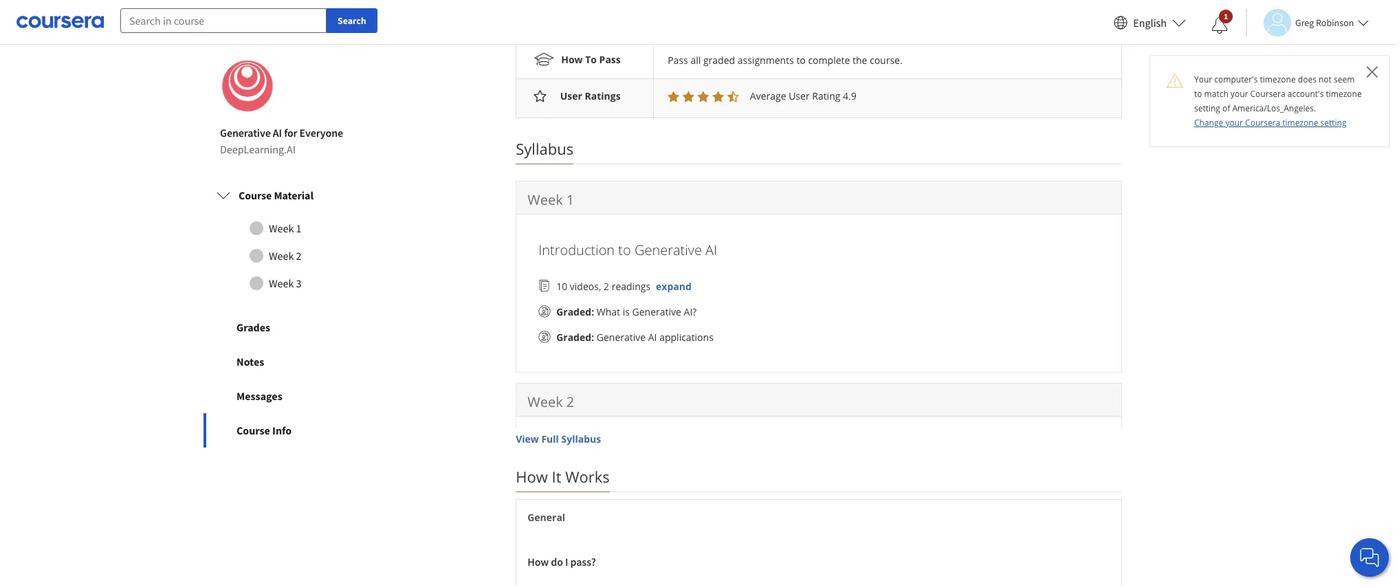 Task type: vqa. For each thing, say whether or not it's contained in the screenshot.
graded
yes



Task type: describe. For each thing, give the bounding box(es) containing it.
2 horizontal spatial 2
[[604, 280, 609, 293]]

1 horizontal spatial pass
[[668, 54, 688, 67]]

material
[[274, 189, 313, 202]]

messages link
[[204, 379, 402, 413]]

generative down is at the left of the page
[[597, 331, 646, 344]]

0 vertical spatial timezone
[[1260, 74, 1296, 85]]

how do i pass?
[[528, 555, 596, 569]]

it
[[552, 466, 561, 487]]

pass all graded assignments to complete the course.
[[668, 54, 903, 67]]

view full syllabus
[[516, 432, 601, 446]]

robinson
[[1316, 16, 1354, 29]]

average user rating 4.9
[[750, 90, 857, 103]]

is
[[623, 305, 630, 318]]

does
[[1298, 74, 1317, 85]]

week 3 link
[[217, 270, 389, 297]]

show notifications image
[[1212, 17, 1228, 34]]

3
[[296, 277, 302, 290]]

week 3
[[269, 277, 302, 290]]

1 vertical spatial your
[[1226, 117, 1243, 129]]

average
[[750, 90, 786, 103]]

help center image
[[1361, 549, 1378, 566]]

1 vertical spatial timezone
[[1326, 88, 1362, 100]]

info
[[272, 424, 292, 437]]

account's
[[1288, 88, 1324, 100]]

0 vertical spatial syllabus
[[516, 138, 574, 159]]

change your coursera timezone setting link
[[1194, 117, 1347, 129]]

videos
[[570, 280, 599, 293]]

i
[[565, 555, 568, 569]]

expand
[[656, 280, 692, 293]]

0 horizontal spatial pass
[[599, 53, 621, 66]]

10
[[556, 280, 567, 293]]

✕
[[1366, 60, 1379, 83]]

everyone
[[300, 126, 343, 140]]

week up full
[[528, 393, 563, 411]]

1 horizontal spatial week 1
[[528, 190, 574, 209]]

generative inside generative ai for everyone deeplearning.ai
[[220, 126, 271, 140]]

1 horizontal spatial 2
[[566, 393, 574, 411]]

1 vertical spatial 1
[[566, 190, 574, 209]]

user ratings
[[560, 90, 621, 103]]

2 vertical spatial to
[[618, 241, 631, 259]]

4.9
[[843, 90, 857, 103]]

view full syllabus button
[[516, 432, 601, 446]]

match
[[1204, 88, 1229, 100]]

graded
[[703, 54, 735, 67]]

10 videos , 2 readings expand
[[556, 280, 692, 293]]

0 vertical spatial to
[[797, 54, 806, 67]]

complete
[[808, 54, 850, 67]]

1 inside button
[[1224, 11, 1228, 21]]

graded for graded : generative ai applications
[[556, 331, 591, 344]]

graded for graded : what is generative ai?
[[556, 305, 591, 318]]

assignment image
[[539, 508, 551, 520]]

your
[[1194, 74, 1212, 85]]

full
[[541, 432, 559, 446]]

ai?
[[684, 305, 697, 318]]

course material button
[[206, 176, 400, 215]]

do
[[551, 555, 563, 569]]

0 vertical spatial coursera
[[1250, 88, 1286, 100]]

1 vertical spatial coursera
[[1245, 117, 1280, 129]]

warning image
[[1167, 72, 1183, 89]]

week up introduction
[[528, 190, 563, 209]]

generative right is at the left of the page
[[632, 305, 681, 318]]

greg robinson button
[[1246, 9, 1369, 36]]

to
[[585, 53, 597, 66]]

deeplearning.ai image
[[220, 59, 275, 114]]

graded : generative ai applications
[[556, 331, 714, 344]]

all
[[691, 54, 701, 67]]

computer's
[[1215, 74, 1258, 85]]

the
[[853, 54, 867, 67]]

search button
[[327, 8, 377, 33]]

course for course material
[[239, 189, 272, 202]]

how for how to pass
[[561, 53, 583, 66]]

1 button
[[1201, 9, 1239, 42]]

rating
[[812, 90, 841, 103]]

coursera image
[[17, 11, 104, 33]]

generative ai for everyone deeplearning.ai
[[220, 126, 343, 156]]

: for what is generative ai?
[[591, 305, 594, 318]]

assignment image for graded : what is generative ai?
[[539, 306, 551, 318]]



Task type: locate. For each thing, give the bounding box(es) containing it.
✕ button
[[1366, 60, 1379, 83]]

1 horizontal spatial setting
[[1321, 117, 1347, 129]]

week 2 up full
[[528, 393, 574, 411]]

1 vertical spatial week 2
[[528, 393, 574, 411]]

introduction to generative ai
[[539, 241, 717, 259]]

notes
[[237, 355, 264, 369]]

1 vertical spatial week 1
[[269, 222, 302, 235]]

2 graded from the top
[[556, 331, 591, 344]]

your down of
[[1226, 117, 1243, 129]]

1 horizontal spatial 1
[[566, 190, 574, 209]]

Search in course text field
[[120, 8, 327, 33]]

notes link
[[204, 345, 402, 379]]

1 graded from the top
[[556, 305, 591, 318]]

0 horizontal spatial 1
[[296, 222, 302, 235]]

pass right the to
[[599, 53, 621, 66]]

week 1 link
[[217, 215, 389, 242]]

pass left all
[[668, 54, 688, 67]]

2 horizontal spatial ai
[[706, 241, 717, 259]]

0 vertical spatial assignment image
[[539, 306, 551, 318]]

2 vertical spatial 1
[[296, 222, 302, 235]]

week for week 2 link
[[269, 249, 294, 263]]

generative
[[220, 126, 271, 140], [635, 241, 702, 259], [632, 305, 681, 318], [597, 331, 646, 344]]

graded : what is generative ai?
[[556, 305, 697, 318]]

stacked file image left 10
[[539, 280, 551, 293]]

ai
[[273, 126, 282, 140], [706, 241, 717, 259], [648, 331, 657, 344]]

1 user from the left
[[560, 90, 582, 103]]

to inside your computer's timezone does not seem to match your coursera account's timezone setting of america/los_angeles. change your coursera timezone setting
[[1194, 88, 1202, 100]]

english
[[1133, 15, 1167, 29]]

2 horizontal spatial 1
[[1224, 11, 1228, 21]]

0 vertical spatial how
[[561, 53, 583, 66]]

not
[[1319, 74, 1332, 85]]

1 stacked file image from the top
[[539, 280, 551, 293]]

pass
[[599, 53, 621, 66], [668, 54, 688, 67]]

search
[[338, 14, 366, 27]]

ai inside generative ai for everyone deeplearning.ai
[[273, 126, 282, 140]]

course left the info at the left
[[237, 424, 270, 437]]

setting down account's
[[1321, 117, 1347, 129]]

how
[[561, 53, 583, 66], [516, 466, 548, 487], [528, 555, 549, 569]]

2 : from the top
[[591, 331, 594, 344]]

1 vertical spatial assignment image
[[539, 331, 551, 343]]

1 vertical spatial setting
[[1321, 117, 1347, 129]]

1 : from the top
[[591, 305, 594, 318]]

2 user from the left
[[789, 90, 810, 103]]

course
[[239, 189, 272, 202], [237, 424, 270, 437]]

2 vertical spatial timezone
[[1283, 117, 1318, 129]]

to down your
[[1194, 88, 1202, 100]]

generative up deeplearning.ai
[[220, 126, 271, 140]]

how left do
[[528, 555, 549, 569]]

grades link
[[204, 310, 402, 345]]

view
[[516, 432, 539, 446]]

coursera down america/los_angeles.
[[1245, 117, 1280, 129]]

0 vertical spatial setting
[[1194, 102, 1220, 114]]

1 up week 2 link
[[296, 222, 302, 235]]

week 2
[[269, 249, 302, 263], [528, 393, 574, 411]]

greg robinson
[[1295, 16, 1354, 29]]

timezone up america/los_angeles.
[[1260, 74, 1296, 85]]

: left what
[[591, 305, 594, 318]]

2
[[296, 249, 302, 263], [604, 280, 609, 293], [566, 393, 574, 411]]

setting
[[1194, 102, 1220, 114], [1321, 117, 1347, 129]]

1 vertical spatial 2
[[604, 280, 609, 293]]

how to pass
[[561, 53, 621, 66]]

0 horizontal spatial user
[[560, 90, 582, 103]]

0 vertical spatial course
[[239, 189, 272, 202]]

0 horizontal spatial week 2
[[269, 249, 302, 263]]

user left rating at the top right of page
[[789, 90, 810, 103]]

week
[[528, 190, 563, 209], [269, 222, 294, 235], [269, 249, 294, 263], [269, 277, 294, 290], [528, 393, 563, 411]]

0 vertical spatial ai
[[273, 126, 282, 140]]

0 horizontal spatial ai
[[273, 126, 282, 140]]

introduction
[[539, 241, 615, 259]]

deeplearning.ai
[[220, 143, 296, 156]]

course for course info
[[237, 424, 270, 437]]

0 horizontal spatial setting
[[1194, 102, 1220, 114]]

1 assignment image from the top
[[539, 306, 551, 318]]

: down graded : what is generative ai?
[[591, 331, 594, 344]]

week for week 1 link
[[269, 222, 294, 235]]

1 vertical spatial graded
[[556, 331, 591, 344]]

1 up computer's
[[1224, 11, 1228, 21]]

generative up expand
[[635, 241, 702, 259]]

to up 10 videos , 2 readings expand
[[618, 241, 631, 259]]

your down computer's
[[1231, 88, 1248, 100]]

greg
[[1295, 16, 1314, 29]]

week down course material
[[269, 222, 294, 235]]

1 horizontal spatial ai
[[648, 331, 657, 344]]

how it works
[[516, 466, 610, 487]]

2 horizontal spatial to
[[1194, 88, 1202, 100]]

1 horizontal spatial to
[[797, 54, 806, 67]]

setting up change
[[1194, 102, 1220, 114]]

general
[[528, 511, 565, 524]]

0 vertical spatial 1
[[1224, 11, 1228, 21]]

for
[[284, 126, 297, 140]]

,
[[599, 280, 601, 293]]

2 assignment image from the top
[[539, 331, 551, 343]]

syllabus
[[516, 138, 574, 159], [561, 432, 601, 446]]

coursera up america/los_angeles.
[[1250, 88, 1286, 100]]

1 vertical spatial syllabus
[[561, 432, 601, 446]]

to
[[797, 54, 806, 67], [1194, 88, 1202, 100], [618, 241, 631, 259]]

applications
[[660, 331, 714, 344]]

1 horizontal spatial week 2
[[528, 393, 574, 411]]

your computer's timezone does not seem to match your coursera account's timezone setting of america/los_angeles. change your coursera timezone setting
[[1194, 74, 1362, 129]]

stacked file image left it in the left of the page
[[539, 482, 551, 495]]

0 vertical spatial week 1
[[528, 190, 574, 209]]

ai for introduction to generative ai
[[706, 241, 717, 259]]

2 up 3 at the top left
[[296, 249, 302, 263]]

assignment image
[[539, 306, 551, 318], [539, 331, 551, 343]]

2 up view full syllabus at bottom left
[[566, 393, 574, 411]]

0 vertical spatial 2
[[296, 249, 302, 263]]

week 2 link
[[217, 242, 389, 270]]

week 2 up week 3 in the top left of the page
[[269, 249, 302, 263]]

course left material
[[239, 189, 272, 202]]

week up week 3 in the top left of the page
[[269, 249, 294, 263]]

week 1 up week 2 link
[[269, 222, 302, 235]]

pass?
[[570, 555, 596, 569]]

0 vertical spatial graded
[[556, 305, 591, 318]]

ai for graded : generative ai applications
[[648, 331, 657, 344]]

0 horizontal spatial to
[[618, 241, 631, 259]]

change
[[1194, 117, 1223, 129]]

english button
[[1109, 0, 1192, 45]]

ratings
[[585, 90, 621, 103]]

0 horizontal spatial week 1
[[269, 222, 302, 235]]

how left it in the left of the page
[[516, 466, 548, 487]]

course.
[[870, 54, 903, 67]]

1 vertical spatial :
[[591, 331, 594, 344]]

graded
[[556, 305, 591, 318], [556, 331, 591, 344]]

0 vertical spatial week 2
[[269, 249, 302, 263]]

assignments
[[738, 54, 794, 67]]

2 stacked file image from the top
[[539, 482, 551, 495]]

2 right the ,
[[604, 280, 609, 293]]

course material
[[239, 189, 313, 202]]

assignment image for graded : generative ai applications
[[539, 331, 551, 343]]

1 vertical spatial stacked file image
[[539, 482, 551, 495]]

of
[[1223, 102, 1230, 114]]

seem
[[1334, 74, 1355, 85]]

1 vertical spatial ai
[[706, 241, 717, 259]]

week 1
[[528, 190, 574, 209], [269, 222, 302, 235]]

0 vertical spatial :
[[591, 305, 594, 318]]

timezone
[[1260, 74, 1296, 85], [1326, 88, 1362, 100], [1283, 117, 1318, 129]]

0 vertical spatial your
[[1231, 88, 1248, 100]]

how for how do i pass?
[[528, 555, 549, 569]]

expand button
[[656, 279, 692, 294]]

timezone down account's
[[1283, 117, 1318, 129]]

2 vertical spatial how
[[528, 555, 549, 569]]

:
[[591, 305, 594, 318], [591, 331, 594, 344]]

coursera
[[1250, 88, 1286, 100], [1245, 117, 1280, 129]]

what
[[597, 305, 620, 318]]

course info
[[237, 424, 292, 437]]

0 vertical spatial stacked file image
[[539, 280, 551, 293]]

1
[[1224, 11, 1228, 21], [566, 190, 574, 209], [296, 222, 302, 235]]

how left the to
[[561, 53, 583, 66]]

grades
[[237, 321, 270, 334]]

0 horizontal spatial 2
[[296, 249, 302, 263]]

week for week 3 link
[[269, 277, 294, 290]]

1 vertical spatial how
[[516, 466, 548, 487]]

how for how it works
[[516, 466, 548, 487]]

course inside dropdown button
[[239, 189, 272, 202]]

chat with us image
[[1359, 547, 1381, 569]]

user left ratings
[[560, 90, 582, 103]]

user
[[560, 90, 582, 103], [789, 90, 810, 103]]

your
[[1231, 88, 1248, 100], [1226, 117, 1243, 129]]

1 horizontal spatial user
[[789, 90, 810, 103]]

syllabus inside button
[[561, 432, 601, 446]]

1 vertical spatial to
[[1194, 88, 1202, 100]]

week 1 inside week 1 link
[[269, 222, 302, 235]]

2 vertical spatial ai
[[648, 331, 657, 344]]

america/los_angeles.
[[1233, 102, 1316, 114]]

1 up introduction
[[566, 190, 574, 209]]

messages
[[237, 389, 282, 403]]

timezone down seem
[[1326, 88, 1362, 100]]

: for generative ai applications
[[591, 331, 594, 344]]

course info link
[[204, 413, 402, 448]]

stacked file image
[[539, 280, 551, 293], [539, 482, 551, 495]]

works
[[565, 466, 610, 487]]

week left 3 at the top left
[[269, 277, 294, 290]]

week 1 up introduction
[[528, 190, 574, 209]]

readings
[[612, 280, 651, 293]]

timezone mismatch warning modal dialog
[[1150, 55, 1390, 147]]

to left complete
[[797, 54, 806, 67]]

1 vertical spatial course
[[237, 424, 270, 437]]

2 vertical spatial 2
[[566, 393, 574, 411]]



